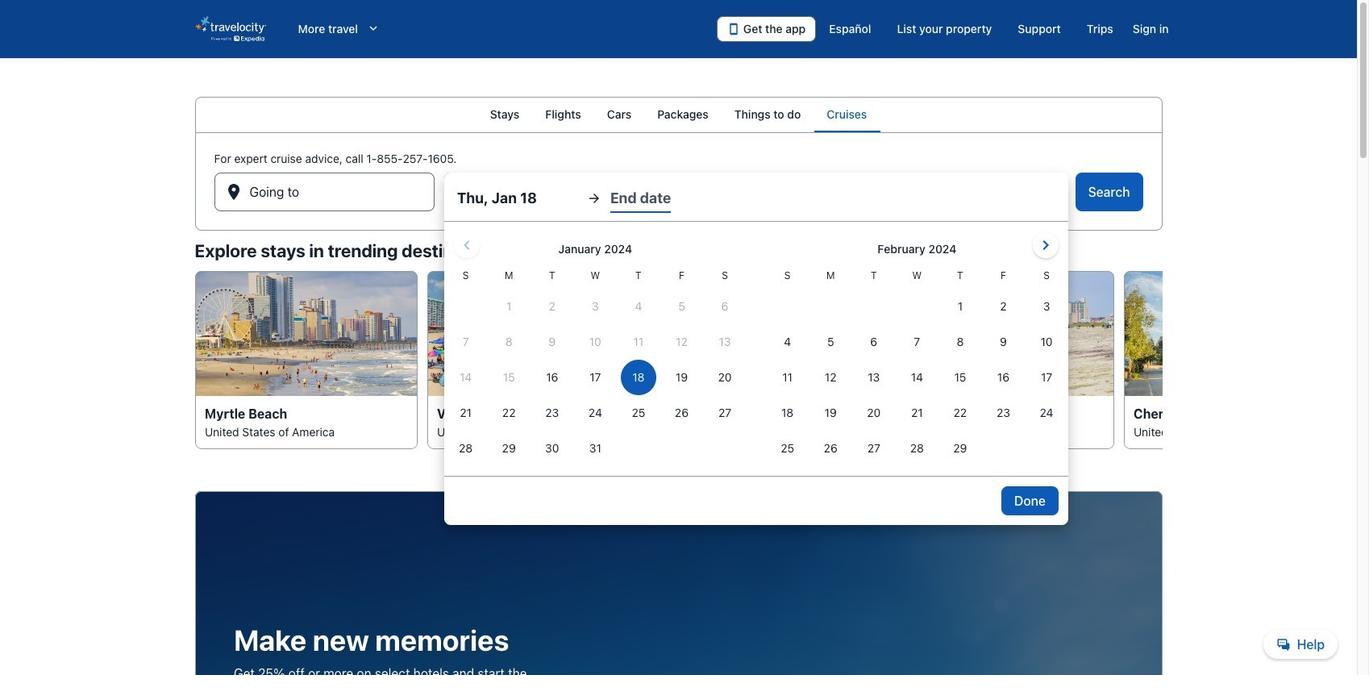 Task type: locate. For each thing, give the bounding box(es) containing it.
previous month image
[[457, 236, 477, 255]]

wilmington showing an administrative buidling image
[[659, 271, 882, 396]]

tab list
[[195, 97, 1163, 132]]

show next card image
[[1153, 351, 1172, 370]]

main content
[[0, 97, 1358, 675]]

dillsboro image
[[1124, 271, 1347, 396]]

travelocity logo image
[[195, 16, 266, 42]]



Task type: describe. For each thing, give the bounding box(es) containing it.
north myrtle beach showing a beach, a coastal town and general coastal views image
[[892, 271, 1114, 396]]

next month image
[[1036, 236, 1056, 255]]

myrtle beach showing general coastal views, swimming and a city image
[[195, 271, 417, 396]]

download the app button image
[[728, 23, 740, 35]]

show previous card image
[[185, 351, 204, 370]]

virginia beach showing a beach, general coastal views and a coastal town image
[[427, 271, 650, 396]]



Task type: vqa. For each thing, say whether or not it's contained in the screenshot.
Dillsboro image
yes



